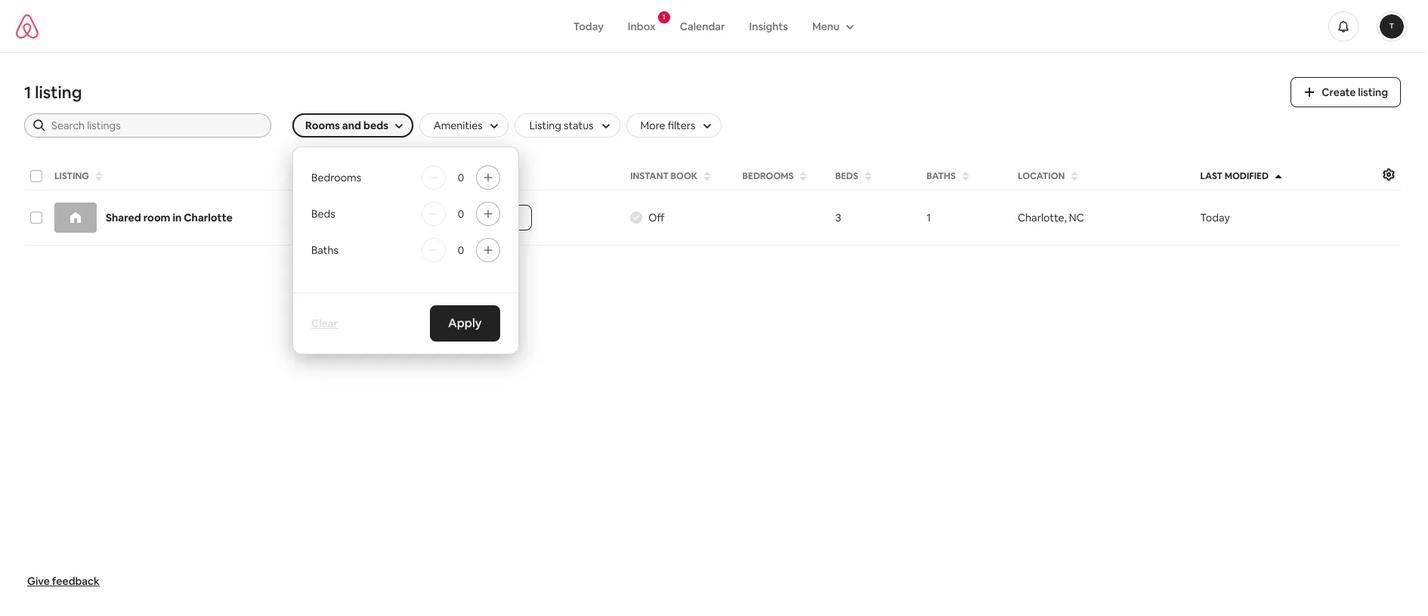 Task type: describe. For each thing, give the bounding box(es) containing it.
location button
[[1013, 166, 1193, 187]]

apply button
[[430, 305, 500, 342]]

create
[[1322, 85, 1356, 99]]

0 for beds
[[458, 207, 464, 221]]

insights
[[749, 19, 788, 33]]

clear
[[311, 317, 338, 330]]

instant
[[630, 170, 669, 182]]

shared
[[106, 211, 141, 224]]

apply
[[448, 315, 482, 331]]

and
[[342, 119, 361, 132]]

Search text field
[[51, 118, 261, 133]]

baths button
[[922, 166, 1010, 187]]

instant book off image
[[630, 212, 643, 224]]

charlotte,
[[1018, 211, 1067, 224]]

calendar
[[680, 19, 725, 33]]

0 vertical spatial today
[[573, 19, 604, 33]]

beds inside apply "dialog"
[[311, 207, 335, 221]]

listing
[[54, 170, 89, 182]]

bedrooms inside button
[[743, 170, 794, 182]]

today link
[[561, 12, 616, 40]]

give
[[27, 574, 50, 588]]

bedrooms inside apply "dialog"
[[311, 171, 361, 184]]

off
[[649, 211, 665, 224]]

create listing
[[1322, 85, 1388, 99]]

listing for 1 listing
[[35, 82, 82, 103]]

menu button
[[800, 12, 864, 40]]

last modified
[[1200, 170, 1269, 182]]

1 listing heading
[[24, 82, 1273, 103]]

3
[[835, 211, 841, 224]]

status
[[328, 170, 362, 182]]

modified
[[1225, 170, 1269, 182]]

menu
[[812, 19, 840, 33]]

insights link
[[737, 12, 800, 40]]

rooms and beds
[[305, 119, 388, 132]]

location
[[1018, 170, 1065, 182]]

main navigation menu image
[[1380, 14, 1404, 38]]

feedback
[[52, 574, 100, 588]]

0 for bedrooms
[[458, 171, 464, 184]]



Task type: vqa. For each thing, say whether or not it's contained in the screenshot.
Last
yes



Task type: locate. For each thing, give the bounding box(es) containing it.
beds inside 'button'
[[835, 170, 858, 182]]

clear button
[[305, 311, 344, 336]]

1 vertical spatial 1
[[24, 82, 31, 103]]

0 vertical spatial 1
[[662, 12, 666, 22]]

1 horizontal spatial 1
[[662, 12, 666, 22]]

1 vertical spatial 0
[[458, 207, 464, 221]]

1 horizontal spatial today
[[1200, 211, 1230, 224]]

listing for create listing
[[1358, 85, 1388, 99]]

0 vertical spatial beds
[[835, 170, 858, 182]]

baths inside button
[[927, 170, 956, 182]]

beds
[[363, 119, 388, 132]]

1 vertical spatial baths
[[311, 243, 338, 257]]

create listing link
[[1291, 77, 1401, 107]]

listing
[[35, 82, 82, 103], [1358, 85, 1388, 99]]

1 vertical spatial beds
[[311, 207, 335, 221]]

2 0 from the top
[[458, 207, 464, 221]]

nc
[[1069, 211, 1084, 224]]

shared room in charlotte
[[106, 211, 233, 224]]

0 horizontal spatial 1
[[24, 82, 31, 103]]

beds button
[[831, 166, 919, 187]]

finish
[[491, 211, 520, 224]]

charlotte
[[184, 211, 233, 224]]

2 vertical spatial 0
[[458, 243, 464, 257]]

inbox
[[628, 19, 656, 33]]

0 horizontal spatial baths
[[311, 243, 338, 257]]

1 horizontal spatial listing
[[1358, 85, 1388, 99]]

1 horizontal spatial bedrooms
[[743, 170, 794, 182]]

2 vertical spatial 1
[[927, 211, 931, 224]]

0
[[458, 171, 464, 184], [458, 207, 464, 221], [458, 243, 464, 257]]

instant book
[[630, 170, 698, 182]]

1 for 1
[[927, 211, 931, 224]]

bedrooms button
[[738, 166, 828, 187]]

0 horizontal spatial listing
[[35, 82, 82, 103]]

give feedback button
[[21, 568, 106, 594]]

baths
[[927, 170, 956, 182], [311, 243, 338, 257]]

baths right beds 'button'
[[927, 170, 956, 182]]

1 horizontal spatial baths
[[927, 170, 956, 182]]

charlotte, nc
[[1018, 211, 1084, 224]]

1 listing
[[24, 82, 82, 103]]

1
[[662, 12, 666, 22], [24, 82, 31, 103], [927, 211, 931, 224]]

apply dialog
[[292, 147, 519, 354]]

1 horizontal spatial beds
[[835, 170, 858, 182]]

today down last
[[1200, 211, 1230, 224]]

1 inside inbox 1 calendar
[[662, 12, 666, 22]]

beds down status
[[311, 207, 335, 221]]

1 for 1 listing
[[24, 82, 31, 103]]

0 horizontal spatial today
[[573, 19, 604, 33]]

inbox 1 calendar
[[628, 12, 725, 33]]

0 vertical spatial 0
[[458, 171, 464, 184]]

last modified button
[[1196, 166, 1375, 187]]

room
[[143, 211, 170, 224]]

beds up '3'
[[835, 170, 858, 182]]

finish link
[[479, 205, 532, 230]]

1 0 from the top
[[458, 171, 464, 184]]

book
[[671, 170, 698, 182]]

last
[[1200, 170, 1223, 182]]

baths inside apply "dialog"
[[311, 243, 338, 257]]

2 horizontal spatial 1
[[927, 211, 931, 224]]

rooms
[[305, 119, 340, 132]]

listing button
[[50, 166, 321, 187]]

instant book button
[[626, 166, 735, 187]]

1 vertical spatial today
[[1200, 211, 1230, 224]]

in
[[173, 211, 182, 224]]

give feedback
[[27, 574, 100, 588]]

today
[[573, 19, 604, 33], [1200, 211, 1230, 224]]

0 horizontal spatial beds
[[311, 207, 335, 221]]

today left inbox
[[573, 19, 604, 33]]

3 0 from the top
[[458, 243, 464, 257]]

beds
[[835, 170, 858, 182], [311, 207, 335, 221]]

0 for baths
[[458, 243, 464, 257]]

bedrooms
[[743, 170, 794, 182], [311, 171, 361, 184]]

status button
[[324, 166, 472, 187]]

0 vertical spatial baths
[[927, 170, 956, 182]]

0 horizontal spatial bedrooms
[[311, 171, 361, 184]]

calendar link
[[668, 12, 737, 40]]

rooms and beds button
[[292, 113, 413, 138]]

baths up clear "button" at left bottom
[[311, 243, 338, 257]]



